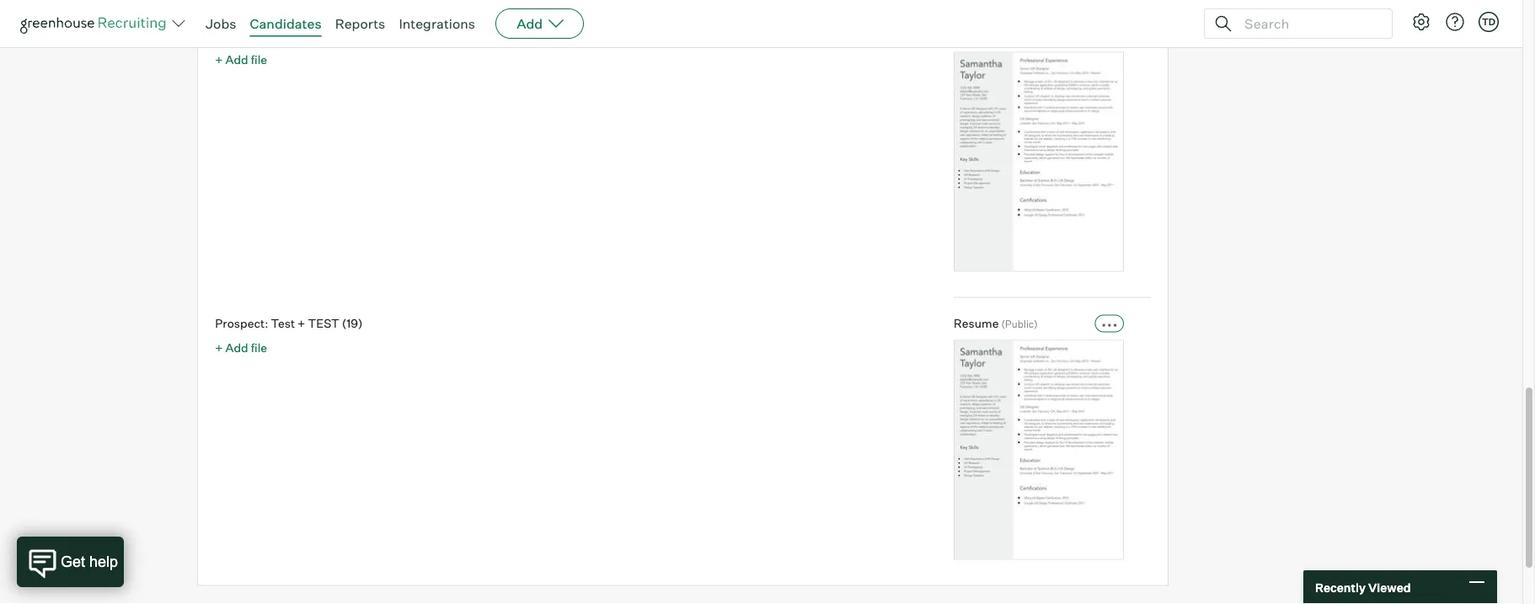 Task type: locate. For each thing, give the bounding box(es) containing it.
1 vertical spatial test
[[308, 316, 339, 331]]

prospect: test + test (19)
[[215, 316, 363, 331]]

+ add file link down prospect:
[[215, 341, 267, 356]]

add button
[[496, 8, 584, 39]]

+ for test
[[215, 341, 223, 356]]

0 vertical spatial (19)
[[249, 28, 270, 42]]

td
[[1482, 16, 1496, 27]]

test
[[215, 28, 246, 42], [308, 316, 339, 331]]

1 vertical spatial add
[[225, 53, 248, 67]]

2 file from the top
[[251, 341, 267, 356]]

td button
[[1479, 12, 1499, 32]]

+
[[215, 53, 223, 67], [298, 316, 305, 331], [215, 341, 223, 356]]

0 vertical spatial file
[[251, 53, 267, 67]]

file down the test (19)
[[251, 53, 267, 67]]

+ add file down the test (19)
[[215, 53, 267, 67]]

0 vertical spatial + add file link
[[215, 53, 267, 67]]

+ add file
[[215, 53, 267, 67], [215, 341, 267, 356]]

file down prospect:
[[251, 341, 267, 356]]

+ add file down prospect:
[[215, 341, 267, 356]]

+ down the test (19)
[[215, 53, 223, 67]]

0 vertical spatial +
[[215, 53, 223, 67]]

1 vertical spatial (19)
[[342, 316, 363, 331]]

1 file from the top
[[251, 53, 267, 67]]

+ add file for test
[[215, 53, 267, 67]]

2 + add file link from the top
[[215, 341, 267, 356]]

1 horizontal spatial test
[[308, 316, 339, 331]]

+ add file for prospect:
[[215, 341, 267, 356]]

(public)
[[1002, 318, 1038, 330]]

test right test
[[308, 316, 339, 331]]

(19) right jobs
[[249, 28, 270, 42]]

td button
[[1476, 8, 1503, 35]]

2 vertical spatial +
[[215, 341, 223, 356]]

resume (public)
[[954, 316, 1038, 331]]

0 horizontal spatial test
[[215, 28, 246, 42]]

+ add file link down the test (19)
[[215, 53, 267, 67]]

(19)
[[249, 28, 270, 42], [342, 316, 363, 331]]

+ add file link for test
[[215, 53, 267, 67]]

0 vertical spatial add
[[517, 15, 543, 32]]

2 vertical spatial add
[[225, 341, 248, 356]]

(19) right test
[[342, 316, 363, 331]]

+ down prospect:
[[215, 341, 223, 356]]

file for (19)
[[251, 53, 267, 67]]

+ add file link for prospect:
[[215, 341, 267, 356]]

0 vertical spatial test
[[215, 28, 246, 42]]

reports link
[[335, 15, 385, 32]]

1 vertical spatial + add file link
[[215, 341, 267, 356]]

file
[[251, 53, 267, 67], [251, 341, 267, 356]]

prospect:
[[215, 316, 268, 331]]

add
[[517, 15, 543, 32], [225, 53, 248, 67], [225, 341, 248, 356]]

configure image
[[1412, 12, 1432, 32]]

test (19)
[[215, 28, 270, 42]]

0 vertical spatial + add file
[[215, 53, 267, 67]]

+ right test
[[298, 316, 305, 331]]

candidates
[[250, 15, 322, 32]]

1 vertical spatial file
[[251, 341, 267, 356]]

1 + add file from the top
[[215, 53, 267, 67]]

test left candidates link
[[215, 28, 246, 42]]

1 horizontal spatial (19)
[[342, 316, 363, 331]]

integrations
[[399, 15, 475, 32]]

resume
[[954, 316, 999, 331]]

1 + add file link from the top
[[215, 53, 267, 67]]

2 + add file from the top
[[215, 341, 267, 356]]

add for test (19)
[[225, 53, 248, 67]]

1 vertical spatial + add file
[[215, 341, 267, 356]]

+ add file link
[[215, 53, 267, 67], [215, 341, 267, 356]]



Task type: describe. For each thing, give the bounding box(es) containing it.
add for prospect: test + test (19)
[[225, 341, 248, 356]]

recently viewed
[[1315, 580, 1411, 595]]

candidates link
[[250, 15, 322, 32]]

integrations link
[[399, 15, 475, 32]]

test
[[271, 316, 295, 331]]

greenhouse recruiting image
[[20, 13, 172, 34]]

add inside "popup button"
[[517, 15, 543, 32]]

0 horizontal spatial (19)
[[249, 28, 270, 42]]

1 vertical spatial +
[[298, 316, 305, 331]]

recently
[[1315, 580, 1366, 595]]

Search text field
[[1240, 11, 1377, 36]]

jobs
[[206, 15, 236, 32]]

viewed
[[1368, 580, 1411, 595]]

file for test
[[251, 341, 267, 356]]

+ for (19)
[[215, 53, 223, 67]]

jobs link
[[206, 15, 236, 32]]

reports
[[335, 15, 385, 32]]



Task type: vqa. For each thing, say whether or not it's contained in the screenshot.
learner Strong Yes image
no



